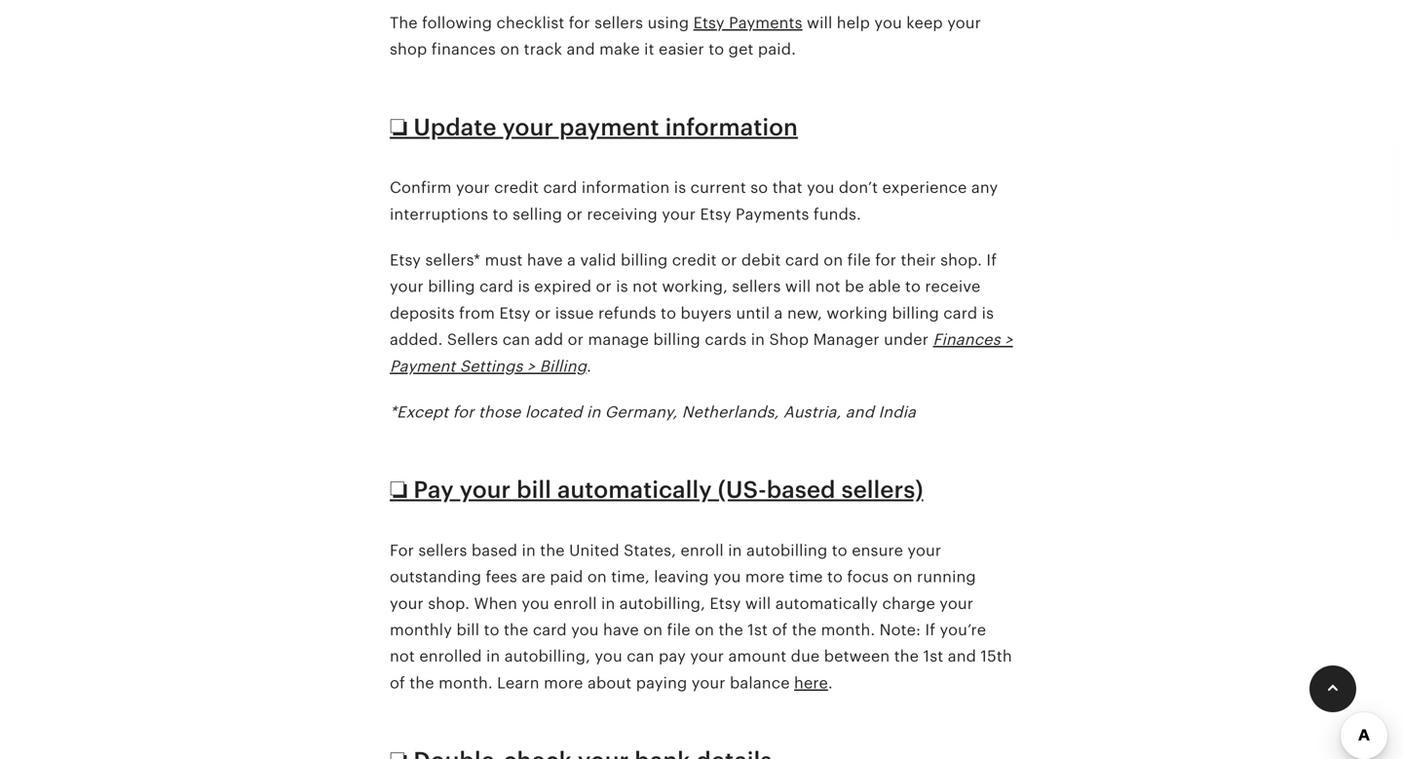 Task type: locate. For each thing, give the bounding box(es) containing it.
1 horizontal spatial a
[[775, 305, 783, 322]]

information inside confirm your credit card information is current so that you don't experience any interruptions to selling or receiving your etsy payments funds.
[[582, 179, 670, 197]]

1 horizontal spatial >
[[1005, 331, 1013, 349]]

1 horizontal spatial and
[[846, 404, 875, 421]]

shop. inside etsy sellers* must have a valid billing credit or debit card on file for their shop. if your billing card is expired or is not working, sellers will not be able to receive deposits from etsy or issue refunds to buyers until a new, working billing card is added. sellers can add or manage billing cards in shop manager under
[[941, 251, 983, 269]]

1st
[[748, 622, 768, 639], [924, 648, 944, 666]]

etsy down current
[[700, 205, 732, 223]]

month. up between
[[821, 622, 876, 639]]

confirm
[[390, 179, 452, 197]]

billing down 'buyers'
[[654, 331, 701, 349]]

information up receiving
[[582, 179, 670, 197]]

based
[[767, 477, 836, 504], [472, 542, 518, 560]]

sellers up the outstanding
[[419, 542, 467, 560]]

you inside confirm your credit card information is current so that you don't experience any interruptions to selling or receiving your etsy payments funds.
[[807, 179, 835, 197]]

shop
[[770, 331, 809, 349]]

0 horizontal spatial of
[[390, 675, 405, 692]]

0 vertical spatial can
[[503, 331, 530, 349]]

will up amount
[[746, 595, 771, 613]]

india
[[879, 404, 916, 421]]

file
[[848, 251, 871, 269], [667, 622, 691, 639]]

1 horizontal spatial .
[[829, 675, 833, 692]]

2 horizontal spatial and
[[948, 648, 977, 666]]

to inside confirm your credit card information is current so that you don't experience any interruptions to selling or receiving your etsy payments funds.
[[493, 205, 509, 223]]

0 vertical spatial have
[[527, 251, 563, 269]]

file inside etsy sellers* must have a valid billing credit or debit card on file for their shop. if your billing card is expired or is not working, sellers will not be able to receive deposits from etsy or issue refunds to buyers until a new, working billing card is added. sellers can add or manage billing cards in shop manager under
[[848, 251, 871, 269]]

0 vertical spatial and
[[567, 41, 595, 58]]

❏ pay your bill automatically (us-based sellers) link
[[390, 477, 924, 504]]

1 vertical spatial more
[[544, 675, 584, 692]]

shop.
[[941, 251, 983, 269], [428, 595, 470, 613]]

1 vertical spatial >
[[527, 358, 536, 375]]

0 vertical spatial based
[[767, 477, 836, 504]]

and
[[567, 41, 595, 58], [846, 404, 875, 421], [948, 648, 977, 666]]

of up amount
[[773, 622, 788, 639]]

1 ❏ from the top
[[390, 114, 408, 141]]

balance
[[730, 675, 790, 692]]

0 vertical spatial information
[[666, 114, 798, 141]]

if inside for sellers based in the united states, enroll in autobilling to ensure your outstanding fees are paid on time, leaving you more time to focus on running your shop. when you enroll in autobilling, etsy will automatically charge your monthly bill to the card you have on file on the 1st of the month. note: if you're not enrolled in autobilling, you can pay your amount due between the 1st and 15th of the month. learn more about paying your balance
[[926, 622, 936, 639]]

0 vertical spatial payments
[[729, 14, 803, 32]]

based up fees
[[472, 542, 518, 560]]

about
[[588, 675, 632, 692]]

1 vertical spatial 1st
[[924, 648, 944, 666]]

.
[[587, 358, 592, 375], [829, 675, 833, 692]]

2 horizontal spatial for
[[876, 251, 897, 269]]

1 horizontal spatial if
[[987, 251, 997, 269]]

more down the autobilling
[[746, 568, 785, 586]]

credit up working,
[[672, 251, 717, 269]]

2 vertical spatial for
[[453, 404, 474, 421]]

payment
[[560, 114, 660, 141]]

sellers inside etsy sellers* must have a valid billing credit or debit card on file for their shop. if your billing card is expired or is not working, sellers will not be able to receive deposits from etsy or issue refunds to buyers until a new, working billing card is added. sellers can add or manage billing cards in shop manager under
[[732, 278, 781, 296]]

pay
[[659, 648, 686, 666]]

1st down you're
[[924, 648, 944, 666]]

to right time
[[828, 568, 843, 586]]

germany,
[[605, 404, 678, 421]]

billing up under
[[892, 305, 940, 322]]

to
[[709, 41, 725, 58], [493, 205, 509, 223], [906, 278, 921, 296], [661, 305, 677, 322], [832, 542, 848, 560], [828, 568, 843, 586], [484, 622, 500, 639]]

. down manage
[[587, 358, 592, 375]]

1 vertical spatial ❏
[[390, 477, 408, 504]]

and inside for sellers based in the united states, enroll in autobilling to ensure your outstanding fees are paid on time, leaving you more time to focus on running your shop. when you enroll in autobilling, etsy will automatically charge your monthly bill to the card you have on file on the 1st of the month. note: if you're not enrolled in autobilling, you can pay your amount due between the 1st and 15th of the month. learn more about paying your balance
[[948, 648, 977, 666]]

*except
[[390, 404, 449, 421]]

is
[[674, 179, 687, 197], [518, 278, 530, 296], [616, 278, 629, 296], [982, 305, 995, 322]]

❏ left the pay
[[390, 477, 408, 504]]

a right until
[[775, 305, 783, 322]]

charge
[[883, 595, 936, 613]]

amount
[[729, 648, 787, 666]]

1 vertical spatial if
[[926, 622, 936, 639]]

paying
[[636, 675, 688, 692]]

will up new,
[[786, 278, 811, 296]]

0 horizontal spatial have
[[527, 251, 563, 269]]

not up "refunds" in the left top of the page
[[633, 278, 658, 296]]

have
[[527, 251, 563, 269], [603, 622, 639, 639]]

. down between
[[829, 675, 833, 692]]

sellers up until
[[732, 278, 781, 296]]

2 vertical spatial sellers
[[419, 542, 467, 560]]

0 vertical spatial sellers
[[595, 14, 644, 32]]

learn
[[497, 675, 540, 692]]

and down you're
[[948, 648, 977, 666]]

❏ update your payment information
[[390, 114, 798, 141]]

autobilling
[[747, 542, 828, 560]]

0 vertical spatial for
[[569, 14, 590, 32]]

automatically up states,
[[558, 477, 712, 504]]

card
[[543, 179, 578, 197], [786, 251, 820, 269], [480, 278, 514, 296], [944, 305, 978, 322], [533, 622, 567, 639]]

0 vertical spatial file
[[848, 251, 871, 269]]

track
[[524, 41, 563, 58]]

you right help
[[875, 14, 903, 32]]

0 horizontal spatial automatically
[[558, 477, 712, 504]]

0 vertical spatial enroll
[[681, 542, 724, 560]]

1 horizontal spatial bill
[[517, 477, 552, 504]]

0 vertical spatial >
[[1005, 331, 1013, 349]]

will inside will help you keep your shop finances on track and make it easier to get paid.
[[807, 14, 833, 32]]

their
[[901, 251, 937, 269]]

1 vertical spatial information
[[582, 179, 670, 197]]

autobilling, up learn
[[505, 648, 591, 666]]

file up the pay
[[667, 622, 691, 639]]

to down working,
[[661, 305, 677, 322]]

file up be
[[848, 251, 871, 269]]

2 horizontal spatial sellers
[[732, 278, 781, 296]]

or right "selling"
[[567, 205, 583, 223]]

0 horizontal spatial autobilling,
[[505, 648, 591, 666]]

> right finances
[[1005, 331, 1013, 349]]

etsy inside for sellers based in the united states, enroll in autobilling to ensure your outstanding fees are paid on time, leaving you more time to focus on running your shop. when you enroll in autobilling, etsy will automatically charge your monthly bill to the card you have on file on the 1st of the month. note: if you're not enrolled in autobilling, you can pay your amount due between the 1st and 15th of the month. learn more about paying your balance
[[710, 595, 741, 613]]

0 horizontal spatial can
[[503, 331, 530, 349]]

0 vertical spatial credit
[[494, 179, 539, 197]]

credit inside confirm your credit card information is current so that you don't experience any interruptions to selling or receiving your etsy payments funds.
[[494, 179, 539, 197]]

1 horizontal spatial more
[[746, 568, 785, 586]]

you up about at bottom left
[[595, 648, 623, 666]]

confirm your credit card information is current so that you don't experience any interruptions to selling or receiving your etsy payments funds.
[[390, 179, 999, 223]]

1 horizontal spatial sellers
[[595, 14, 644, 32]]

in down until
[[751, 331, 765, 349]]

is left current
[[674, 179, 687, 197]]

0 vertical spatial shop.
[[941, 251, 983, 269]]

1 horizontal spatial can
[[627, 648, 655, 666]]

1 vertical spatial bill
[[457, 622, 480, 639]]

month. down the enrolled
[[439, 675, 493, 692]]

bill up the enrolled
[[457, 622, 480, 639]]

here .
[[795, 675, 833, 692]]

information for card
[[582, 179, 670, 197]]

on inside will help you keep your shop finances on track and make it easier to get paid.
[[500, 41, 520, 58]]

are
[[522, 568, 546, 586]]

etsy up amount
[[710, 595, 741, 613]]

automatically down time
[[776, 595, 879, 613]]

on inside etsy sellers* must have a valid billing credit or debit card on file for their shop. if your billing card is expired or is not working, sellers will not be able to receive deposits from etsy or issue refunds to buyers until a new, working billing card is added. sellers can add or manage billing cards in shop manager under
[[824, 251, 844, 269]]

1 horizontal spatial shop.
[[941, 251, 983, 269]]

note:
[[880, 622, 921, 639]]

1 vertical spatial based
[[472, 542, 518, 560]]

if inside etsy sellers* must have a valid billing credit or debit card on file for their shop. if your billing card is expired or is not working, sellers will not be able to receive deposits from etsy or issue refunds to buyers until a new, working billing card is added. sellers can add or manage billing cards in shop manager under
[[987, 251, 997, 269]]

1 vertical spatial will
[[786, 278, 811, 296]]

0 horizontal spatial for
[[453, 404, 474, 421]]

not down "monthly"
[[390, 648, 415, 666]]

1 horizontal spatial credit
[[672, 251, 717, 269]]

0 horizontal spatial a
[[567, 251, 576, 269]]

bill inside for sellers based in the united states, enroll in autobilling to ensure your outstanding fees are paid on time, leaving you more time to focus on running your shop. when you enroll in autobilling, etsy will automatically charge your monthly bill to the card you have on file on the 1st of the month. note: if you're not enrolled in autobilling, you can pay your amount due between the 1st and 15th of the month. learn more about paying your balance
[[457, 622, 480, 639]]

0 horizontal spatial bill
[[457, 622, 480, 639]]

the up the paid
[[540, 542, 565, 560]]

sellers
[[447, 331, 498, 349]]

have up expired
[[527, 251, 563, 269]]

0 horizontal spatial not
[[390, 648, 415, 666]]

on left track
[[500, 41, 520, 58]]

0 horizontal spatial based
[[472, 542, 518, 560]]

more right learn
[[544, 675, 584, 692]]

0 horizontal spatial if
[[926, 622, 936, 639]]

for left those
[[453, 404, 474, 421]]

can
[[503, 331, 530, 349], [627, 648, 655, 666]]

add
[[535, 331, 564, 349]]

can inside etsy sellers* must have a valid billing credit or debit card on file for their shop. if your billing card is expired or is not working, sellers will not be able to receive deposits from etsy or issue refunds to buyers until a new, working billing card is added. sellers can add or manage billing cards in shop manager under
[[503, 331, 530, 349]]

etsy up easier
[[694, 14, 725, 32]]

enroll
[[681, 542, 724, 560], [554, 595, 597, 613]]

0 horizontal spatial and
[[567, 41, 595, 58]]

credit
[[494, 179, 539, 197], [672, 251, 717, 269]]

shop
[[390, 41, 427, 58]]

for inside etsy sellers* must have a valid billing credit or debit card on file for their shop. if your billing card is expired or is not working, sellers will not be able to receive deposits from etsy or issue refunds to buyers until a new, working billing card is added. sellers can add or manage billing cards in shop manager under
[[876, 251, 897, 269]]

1 horizontal spatial automatically
[[776, 595, 879, 613]]

is up finances
[[982, 305, 995, 322]]

0 vertical spatial more
[[746, 568, 785, 586]]

it
[[645, 41, 655, 58]]

on down the "funds."
[[824, 251, 844, 269]]

in up learn
[[486, 648, 500, 666]]

finances
[[933, 331, 1001, 349]]

bill down located
[[517, 477, 552, 504]]

2 vertical spatial and
[[948, 648, 977, 666]]

shop. down the outstanding
[[428, 595, 470, 613]]

1 vertical spatial can
[[627, 648, 655, 666]]

in right located
[[587, 404, 601, 421]]

0 vertical spatial automatically
[[558, 477, 712, 504]]

or up add
[[535, 305, 551, 322]]

to left "selling"
[[493, 205, 509, 223]]

1 vertical spatial for
[[876, 251, 897, 269]]

shop. up the "receive"
[[941, 251, 983, 269]]

of down "monthly"
[[390, 675, 405, 692]]

or inside confirm your credit card information is current so that you don't experience any interruptions to selling or receiving your etsy payments funds.
[[567, 205, 583, 223]]

not
[[633, 278, 658, 296], [816, 278, 841, 296], [390, 648, 415, 666]]

for right checklist
[[569, 14, 590, 32]]

enroll up leaving
[[681, 542, 724, 560]]

paid.
[[758, 41, 796, 58]]

can left the pay
[[627, 648, 655, 666]]

in inside etsy sellers* must have a valid billing credit or debit card on file for their shop. if your billing card is expired or is not working, sellers will not be able to receive deposits from etsy or issue refunds to buyers until a new, working billing card is added. sellers can add or manage billing cards in shop manager under
[[751, 331, 765, 349]]

and down the following checklist for sellers using etsy payments at the top of the page
[[567, 41, 595, 58]]

0 vertical spatial ❏
[[390, 114, 408, 141]]

for up able
[[876, 251, 897, 269]]

selling
[[513, 205, 563, 223]]

from
[[459, 305, 495, 322]]

information for payment
[[666, 114, 798, 141]]

0 horizontal spatial sellers
[[419, 542, 467, 560]]

to left get
[[709, 41, 725, 58]]

0 horizontal spatial .
[[587, 358, 592, 375]]

is down must
[[518, 278, 530, 296]]

❏ update your payment information link
[[390, 114, 798, 141]]

0 horizontal spatial shop.
[[428, 595, 470, 613]]

new,
[[788, 305, 823, 322]]

*except for those located in germany, netherlands, austria, and india
[[390, 404, 916, 421]]

0 vertical spatial a
[[567, 251, 576, 269]]

will
[[807, 14, 833, 32], [786, 278, 811, 296], [746, 595, 771, 613]]

card up "selling"
[[543, 179, 578, 197]]

billing
[[621, 251, 668, 269], [428, 278, 475, 296], [892, 305, 940, 322], [654, 331, 701, 349]]

between
[[825, 648, 890, 666]]

the
[[540, 542, 565, 560], [504, 622, 529, 639], [719, 622, 744, 639], [792, 622, 817, 639], [895, 648, 919, 666], [410, 675, 435, 692]]

if
[[987, 251, 997, 269], [926, 622, 936, 639]]

debit
[[742, 251, 781, 269]]

0 vertical spatial 1st
[[748, 622, 768, 639]]

card down must
[[480, 278, 514, 296]]

funds.
[[814, 205, 862, 223]]

0 vertical spatial will
[[807, 14, 833, 32]]

1 horizontal spatial autobilling,
[[620, 595, 706, 613]]

2 ❏ from the top
[[390, 477, 408, 504]]

autobilling, down leaving
[[620, 595, 706, 613]]

❏ for ❏ update your payment information
[[390, 114, 408, 141]]

or
[[567, 205, 583, 223], [721, 251, 737, 269], [596, 278, 612, 296], [535, 305, 551, 322], [568, 331, 584, 349]]

payments down so
[[736, 205, 810, 223]]

1 vertical spatial sellers
[[732, 278, 781, 296]]

1 vertical spatial autobilling,
[[505, 648, 591, 666]]

focus
[[848, 568, 889, 586]]

information up current
[[666, 114, 798, 141]]

0 horizontal spatial enroll
[[554, 595, 597, 613]]

not left be
[[816, 278, 841, 296]]

0 horizontal spatial file
[[667, 622, 691, 639]]

credit up "selling"
[[494, 179, 539, 197]]

1 vertical spatial shop.
[[428, 595, 470, 613]]

0 vertical spatial bill
[[517, 477, 552, 504]]

2 horizontal spatial not
[[816, 278, 841, 296]]

etsy
[[694, 14, 725, 32], [700, 205, 732, 223], [390, 251, 421, 269], [500, 305, 531, 322], [710, 595, 741, 613]]

0 horizontal spatial credit
[[494, 179, 539, 197]]

1 vertical spatial month.
[[439, 675, 493, 692]]

1 horizontal spatial of
[[773, 622, 788, 639]]

to left the ensure
[[832, 542, 848, 560]]

1 vertical spatial automatically
[[776, 595, 879, 613]]

the following checklist for sellers using etsy payments
[[390, 14, 803, 32]]

1 vertical spatial of
[[390, 675, 405, 692]]

will left help
[[807, 14, 833, 32]]

in
[[751, 331, 765, 349], [587, 404, 601, 421], [522, 542, 536, 560], [728, 542, 742, 560], [602, 595, 616, 613], [486, 648, 500, 666]]

and left india
[[846, 404, 875, 421]]

update
[[414, 114, 497, 141]]

bill
[[517, 477, 552, 504], [457, 622, 480, 639]]

0 vertical spatial .
[[587, 358, 592, 375]]

1 vertical spatial a
[[775, 305, 783, 322]]

will inside etsy sellers* must have a valid billing credit or debit card on file for their shop. if your billing card is expired or is not working, sellers will not be able to receive deposits from etsy or issue refunds to buyers until a new, working billing card is added. sellers can add or manage billing cards in shop manager under
[[786, 278, 811, 296]]

1 vertical spatial payments
[[736, 205, 810, 223]]

manage
[[588, 331, 649, 349]]

you up the "funds."
[[807, 179, 835, 197]]

in down the time,
[[602, 595, 616, 613]]

for
[[390, 542, 414, 560]]

month.
[[821, 622, 876, 639], [439, 675, 493, 692]]

2 vertical spatial will
[[746, 595, 771, 613]]

have down the time,
[[603, 622, 639, 639]]

a left valid
[[567, 251, 576, 269]]

1 vertical spatial credit
[[672, 251, 717, 269]]

1 horizontal spatial month.
[[821, 622, 876, 639]]

you right leaving
[[714, 568, 741, 586]]

1st up amount
[[748, 622, 768, 639]]

card down 'are'
[[533, 622, 567, 639]]

automatically
[[558, 477, 712, 504], [776, 595, 879, 613]]

0 horizontal spatial more
[[544, 675, 584, 692]]

1 vertical spatial file
[[667, 622, 691, 639]]

under
[[884, 331, 929, 349]]

1 vertical spatial have
[[603, 622, 639, 639]]

enroll down the paid
[[554, 595, 597, 613]]

1 horizontal spatial file
[[848, 251, 871, 269]]

0 vertical spatial if
[[987, 251, 997, 269]]

due
[[791, 648, 820, 666]]

to down when
[[484, 622, 500, 639]]

can left add
[[503, 331, 530, 349]]

1 horizontal spatial have
[[603, 622, 639, 639]]



Task type: vqa. For each thing, say whether or not it's contained in the screenshot.
bill in the For sellers based in the United States, enroll in autobilling to ensure your outstanding fees are paid on time, leaving you more time to focus on running your shop. When you enroll in autobilling, Etsy will automatically charge your monthly bill to the card you have on file on the 1st of the month. Note: If you're not enrolled in autobilling, you can pay your amount due between the 1st and 15th of the month. Learn more about paying your balance
yes



Task type: describe. For each thing, give the bounding box(es) containing it.
not inside for sellers based in the united states, enroll in autobilling to ensure your outstanding fees are paid on time, leaving you more time to focus on running your shop. when you enroll in autobilling, etsy will automatically charge your monthly bill to the card you have on file on the 1st of the month. note: if you're not enrolled in autobilling, you can pay your amount due between the 1st and 15th of the month. learn more about paying your balance
[[390, 648, 415, 666]]

your inside etsy sellers* must have a valid billing credit or debit card on file for their shop. if your billing card is expired or is not working, sellers will not be able to receive deposits from etsy or issue refunds to buyers until a new, working billing card is added. sellers can add or manage billing cards in shop manager under
[[390, 278, 424, 296]]

refunds
[[599, 305, 657, 322]]

deposits
[[390, 305, 455, 322]]

your inside will help you keep your shop finances on track and make it easier to get paid.
[[948, 14, 982, 32]]

on down leaving
[[695, 622, 715, 639]]

in up 'are'
[[522, 542, 536, 560]]

the up amount
[[719, 622, 744, 639]]

1 horizontal spatial enroll
[[681, 542, 724, 560]]

is inside confirm your credit card information is current so that you don't experience any interruptions to selling or receiving your etsy payments funds.
[[674, 179, 687, 197]]

checklist
[[497, 14, 565, 32]]

etsy sellers* must have a valid billing credit or debit card on file for their shop. if your billing card is expired or is not working, sellers will not be able to receive deposits from etsy or issue refunds to buyers until a new, working billing card is added. sellers can add or manage billing cards in shop manager under
[[390, 251, 997, 349]]

❏ pay your bill automatically (us-based sellers)
[[390, 477, 924, 504]]

manager
[[814, 331, 880, 349]]

buyers
[[681, 305, 732, 322]]

when
[[474, 595, 518, 613]]

fees
[[486, 568, 518, 586]]

experience
[[883, 179, 968, 197]]

❏ for ❏ pay your bill automatically (us-based sellers)
[[390, 477, 408, 504]]

to inside will help you keep your shop finances on track and make it easier to get paid.
[[709, 41, 725, 58]]

following
[[422, 14, 492, 32]]

etsy left "sellers*"
[[390, 251, 421, 269]]

settings
[[460, 358, 523, 375]]

0 vertical spatial of
[[773, 622, 788, 639]]

located
[[525, 404, 583, 421]]

easier
[[659, 41, 705, 58]]

and inside will help you keep your shop finances on track and make it easier to get paid.
[[567, 41, 595, 58]]

payments inside confirm your credit card information is current so that you don't experience any interruptions to selling or receiving your etsy payments funds.
[[736, 205, 810, 223]]

finances > payment settings > billing link
[[390, 331, 1013, 375]]

receive
[[926, 278, 981, 296]]

finances > payment settings > billing
[[390, 331, 1013, 375]]

card right 'debit'
[[786, 251, 820, 269]]

able
[[869, 278, 901, 296]]

help
[[837, 14, 871, 32]]

in left the autobilling
[[728, 542, 742, 560]]

will inside for sellers based in the united states, enroll in autobilling to ensure your outstanding fees are paid on time, leaving you more time to focus on running your shop. when you enroll in autobilling, etsy will automatically charge your monthly bill to the card you have on file on the 1st of the month. note: if you're not enrolled in autobilling, you can pay your amount due between the 1st and 15th of the month. learn more about paying your balance
[[746, 595, 771, 613]]

card inside for sellers based in the united states, enroll in autobilling to ensure your outstanding fees are paid on time, leaving you more time to focus on running your shop. when you enroll in autobilling, etsy will automatically charge your monthly bill to the card you have on file on the 1st of the month. note: if you're not enrolled in autobilling, you can pay your amount due between the 1st and 15th of the month. learn more about paying your balance
[[533, 622, 567, 639]]

or down issue
[[568, 331, 584, 349]]

here
[[795, 675, 829, 692]]

automatically inside for sellers based in the united states, enroll in autobilling to ensure your outstanding fees are paid on time, leaving you more time to focus on running your shop. when you enroll in autobilling, etsy will automatically charge your monthly bill to the card you have on file on the 1st of the month. note: if you're not enrolled in autobilling, you can pay your amount due between the 1st and 15th of the month. learn more about paying your balance
[[776, 595, 879, 613]]

15th
[[981, 648, 1013, 666]]

time,
[[611, 568, 650, 586]]

1 vertical spatial .
[[829, 675, 833, 692]]

to down their
[[906, 278, 921, 296]]

time
[[789, 568, 823, 586]]

must
[[485, 251, 523, 269]]

0 vertical spatial autobilling,
[[620, 595, 706, 613]]

make
[[600, 41, 640, 58]]

etsy inside confirm your credit card information is current so that you don't experience any interruptions to selling or receiving your etsy payments funds.
[[700, 205, 732, 223]]

issue
[[555, 305, 594, 322]]

0 horizontal spatial month.
[[439, 675, 493, 692]]

paid
[[550, 568, 583, 586]]

pay
[[414, 477, 454, 504]]

for sellers based in the united states, enroll in autobilling to ensure your outstanding fees are paid on time, leaving you more time to focus on running your shop. when you enroll in autobilling, etsy will automatically charge your monthly bill to the card you have on file on the 1st of the month. note: if you're not enrolled in autobilling, you can pay your amount due between the 1st and 15th of the month. learn more about paying your balance
[[390, 542, 1013, 692]]

on up charge
[[894, 568, 913, 586]]

the up due
[[792, 622, 817, 639]]

enrolled
[[420, 648, 482, 666]]

1 vertical spatial and
[[846, 404, 875, 421]]

the down the enrolled
[[410, 675, 435, 692]]

1 horizontal spatial based
[[767, 477, 836, 504]]

have inside etsy sellers* must have a valid billing credit or debit card on file for their shop. if your billing card is expired or is not working, sellers will not be able to receive deposits from etsy or issue refunds to buyers until a new, working billing card is added. sellers can add or manage billing cards in shop manager under
[[527, 251, 563, 269]]

payment
[[390, 358, 456, 375]]

billing
[[540, 358, 587, 375]]

credit inside etsy sellers* must have a valid billing credit or debit card on file for their shop. if your billing card is expired or is not working, sellers will not be able to receive deposits from etsy or issue refunds to buyers until a new, working billing card is added. sellers can add or manage billing cards in shop manager under
[[672, 251, 717, 269]]

have inside for sellers based in the united states, enroll in autobilling to ensure your outstanding fees are paid on time, leaving you more time to focus on running your shop. when you enroll in autobilling, etsy will automatically charge your monthly bill to the card you have on file on the 1st of the month. note: if you're not enrolled in autobilling, you can pay your amount due between the 1st and 15th of the month. learn more about paying your balance
[[603, 622, 639, 639]]

you inside will help you keep your shop finances on track and make it easier to get paid.
[[875, 14, 903, 32]]

cards
[[705, 331, 747, 349]]

interruptions
[[390, 205, 489, 223]]

on up the pay
[[644, 622, 663, 639]]

the
[[390, 14, 418, 32]]

sellers)
[[842, 477, 924, 504]]

you down the paid
[[571, 622, 599, 639]]

etsy payments link
[[694, 14, 803, 32]]

be
[[845, 278, 865, 296]]

working
[[827, 305, 888, 322]]

austria,
[[784, 404, 842, 421]]

file inside for sellers based in the united states, enroll in autobilling to ensure your outstanding fees are paid on time, leaving you more time to focus on running your shop. when you enroll in autobilling, etsy will automatically charge your monthly bill to the card you have on file on the 1st of the month. note: if you're not enrolled in autobilling, you can pay your amount due between the 1st and 15th of the month. learn more about paying your balance
[[667, 622, 691, 639]]

is up "refunds" in the left top of the page
[[616, 278, 629, 296]]

monthly
[[390, 622, 452, 639]]

the down note:
[[895, 648, 919, 666]]

card up finances
[[944, 305, 978, 322]]

based inside for sellers based in the united states, enroll in autobilling to ensure your outstanding fees are paid on time, leaving you more time to focus on running your shop. when you enroll in autobilling, etsy will automatically charge your monthly bill to the card you have on file on the 1st of the month. note: if you're not enrolled in autobilling, you can pay your amount due between the 1st and 15th of the month. learn more about paying your balance
[[472, 542, 518, 560]]

will help you keep your shop finances on track and make it easier to get paid.
[[390, 14, 982, 58]]

outstanding
[[390, 568, 482, 586]]

etsy right from at the top
[[500, 305, 531, 322]]

so
[[751, 179, 768, 197]]

(us-
[[718, 477, 767, 504]]

or down valid
[[596, 278, 612, 296]]

billing right valid
[[621, 251, 668, 269]]

ensure
[[852, 542, 904, 560]]

netherlands,
[[682, 404, 779, 421]]

states,
[[624, 542, 677, 560]]

keep
[[907, 14, 943, 32]]

finances
[[432, 41, 496, 58]]

here link
[[795, 675, 829, 692]]

added.
[[390, 331, 443, 349]]

that
[[773, 179, 803, 197]]

can inside for sellers based in the united states, enroll in autobilling to ensure your outstanding fees are paid on time, leaving you more time to focus on running your shop. when you enroll in autobilling, etsy will automatically charge your monthly bill to the card you have on file on the 1st of the month. note: if you're not enrolled in autobilling, you can pay your amount due between the 1st and 15th of the month. learn more about paying your balance
[[627, 648, 655, 666]]

you down 'are'
[[522, 595, 550, 613]]

until
[[736, 305, 770, 322]]

sellers*
[[426, 251, 481, 269]]

1 vertical spatial enroll
[[554, 595, 597, 613]]

don't
[[839, 179, 879, 197]]

the down when
[[504, 622, 529, 639]]

current
[[691, 179, 747, 197]]

valid
[[581, 251, 617, 269]]

shop. inside for sellers based in the united states, enroll in autobilling to ensure your outstanding fees are paid on time, leaving you more time to focus on running your shop. when you enroll in autobilling, etsy will automatically charge your monthly bill to the card you have on file on the 1st of the month. note: if you're not enrolled in autobilling, you can pay your amount due between the 1st and 15th of the month. learn more about paying your balance
[[428, 595, 470, 613]]

1 horizontal spatial not
[[633, 278, 658, 296]]

0 horizontal spatial 1st
[[748, 622, 768, 639]]

card inside confirm your credit card information is current so that you don't experience any interruptions to selling or receiving your etsy payments funds.
[[543, 179, 578, 197]]

running
[[917, 568, 977, 586]]

receiving
[[587, 205, 658, 223]]

leaving
[[654, 568, 709, 586]]

sellers inside for sellers based in the united states, enroll in autobilling to ensure your outstanding fees are paid on time, leaving you more time to focus on running your shop. when you enroll in autobilling, etsy will automatically charge your monthly bill to the card you have on file on the 1st of the month. note: if you're not enrolled in autobilling, you can pay your amount due between the 1st and 15th of the month. learn more about paying your balance
[[419, 542, 467, 560]]

get
[[729, 41, 754, 58]]

0 horizontal spatial >
[[527, 358, 536, 375]]

those
[[479, 404, 521, 421]]

on down united
[[588, 568, 607, 586]]

0 vertical spatial month.
[[821, 622, 876, 639]]

any
[[972, 179, 999, 197]]

billing down "sellers*"
[[428, 278, 475, 296]]

using
[[648, 14, 689, 32]]

1 horizontal spatial for
[[569, 14, 590, 32]]

or left 'debit'
[[721, 251, 737, 269]]



